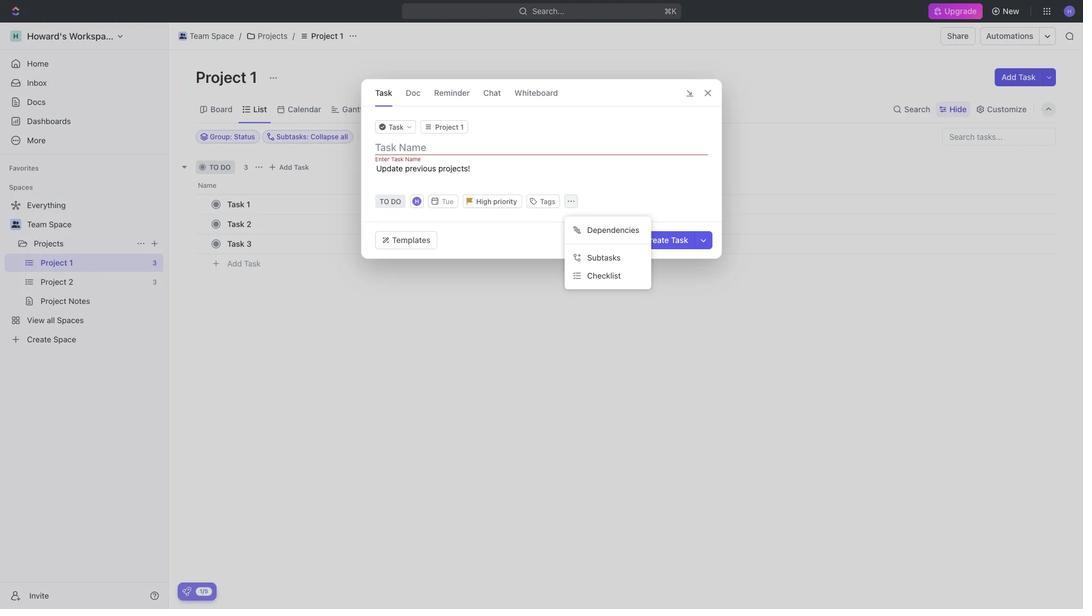 Task type: vqa. For each thing, say whether or not it's contained in the screenshot.
subtasks button
yes



Task type: describe. For each thing, give the bounding box(es) containing it.
1 vertical spatial add
[[279, 163, 292, 171]]

docs
[[27, 97, 46, 107]]

user group image inside sidebar navigation
[[12, 221, 20, 228]]

add for the topmost add task button
[[1002, 72, 1017, 82]]

new button
[[987, 2, 1026, 20]]

whiteboard
[[515, 88, 558, 97]]

docs link
[[5, 93, 164, 111]]

table link
[[382, 102, 404, 117]]

task down the "‎task 2"
[[227, 239, 244, 249]]

share button
[[940, 27, 976, 45]]

0 horizontal spatial team space link
[[27, 216, 161, 234]]

invite
[[29, 591, 49, 601]]

1 horizontal spatial team
[[190, 31, 209, 41]]

customize button
[[972, 102, 1030, 117]]

1 / from the left
[[239, 31, 241, 41]]

1 horizontal spatial add task
[[279, 163, 309, 171]]

hide button
[[936, 102, 970, 117]]

subtasks
[[587, 253, 621, 262]]

projects inside sidebar navigation
[[34, 239, 64, 248]]

inbox link
[[5, 74, 164, 92]]

create task
[[644, 236, 688, 245]]

2 vertical spatial add task
[[227, 259, 261, 268]]

task up ‎task 1 link
[[294, 163, 309, 171]]

1 horizontal spatial team space
[[190, 31, 234, 41]]

to do
[[209, 163, 231, 171]]

‎task 2
[[227, 219, 251, 229]]

1 vertical spatial 1
[[250, 67, 257, 86]]

‎task 1 link
[[225, 196, 391, 213]]

0 vertical spatial projects
[[258, 31, 288, 41]]

create task button
[[637, 231, 695, 249]]

dashboards
[[27, 116, 71, 126]]

task inside button
[[671, 236, 688, 245]]

inbox
[[27, 78, 47, 87]]

list link
[[251, 102, 267, 117]]

1 vertical spatial project 1
[[196, 67, 261, 86]]

‎task for ‎task 1
[[227, 200, 244, 209]]

share
[[947, 31, 969, 41]]

checklist
[[587, 271, 621, 280]]

1/5
[[200, 588, 208, 595]]

1 horizontal spatial space
[[211, 31, 234, 41]]

board
[[210, 105, 233, 114]]

subtasks button
[[569, 249, 647, 267]]

task up customize
[[1019, 72, 1036, 82]]

‎task for ‎task 2
[[227, 219, 244, 229]]

1 vertical spatial add task button
[[266, 160, 314, 174]]

gantt link
[[340, 102, 363, 117]]

team space inside sidebar navigation
[[27, 220, 72, 229]]

reminder
[[434, 88, 470, 97]]

task up table link
[[375, 88, 392, 97]]

hide
[[950, 105, 967, 114]]

dependencies button
[[569, 221, 647, 239]]

customize
[[987, 105, 1027, 114]]

previous
[[405, 164, 436, 173]]

⌘k
[[664, 6, 677, 16]]

2 vertical spatial 1
[[247, 200, 250, 209]]

doc
[[406, 88, 421, 97]]

sidebar navigation
[[0, 23, 169, 609]]

doc button
[[406, 80, 421, 106]]

search...
[[532, 6, 564, 16]]

favorites button
[[5, 161, 43, 175]]

onboarding checklist button image
[[182, 587, 191, 596]]

search
[[904, 105, 930, 114]]

onboarding checklist button element
[[182, 587, 191, 596]]

home
[[27, 59, 49, 68]]

calendar link
[[286, 102, 321, 117]]

0 vertical spatial 3
[[244, 163, 248, 171]]

0 vertical spatial projects link
[[244, 29, 290, 43]]

1 horizontal spatial project
[[311, 31, 338, 41]]



Task type: locate. For each thing, give the bounding box(es) containing it.
3
[[244, 163, 248, 171], [247, 239, 252, 249]]

3 right 'do'
[[244, 163, 248, 171]]

2 / from the left
[[293, 31, 295, 41]]

projects
[[258, 31, 288, 41], [34, 239, 64, 248]]

task button
[[375, 80, 392, 106]]

Search tasks... text field
[[943, 128, 1056, 145]]

add task button up ‎task 1 link
[[266, 160, 314, 174]]

2 horizontal spatial add
[[1002, 72, 1017, 82]]

‎task 1
[[227, 200, 250, 209]]

dashboards link
[[5, 112, 164, 130]]

1 horizontal spatial projects
[[258, 31, 288, 41]]

Task Name text field
[[375, 140, 710, 154]]

project
[[311, 31, 338, 41], [196, 67, 246, 86]]

task right create
[[671, 236, 688, 245]]

0 horizontal spatial user group image
[[12, 221, 20, 228]]

dependencies
[[587, 225, 639, 235]]

0 horizontal spatial project
[[196, 67, 246, 86]]

to
[[209, 163, 219, 171]]

0 vertical spatial project
[[311, 31, 338, 41]]

0 vertical spatial 1
[[340, 31, 344, 41]]

spaces
[[9, 183, 33, 191]]

0 vertical spatial add
[[1002, 72, 1017, 82]]

add down task 3
[[227, 259, 242, 268]]

add task
[[1002, 72, 1036, 82], [279, 163, 309, 171], [227, 259, 261, 268]]

1 vertical spatial projects link
[[34, 235, 132, 253]]

favorites
[[9, 164, 39, 172]]

update
[[376, 164, 403, 173]]

1 vertical spatial 3
[[247, 239, 252, 249]]

reminder button
[[434, 80, 470, 106]]

team space
[[190, 31, 234, 41], [27, 220, 72, 229]]

2
[[247, 219, 251, 229]]

0 vertical spatial team space
[[190, 31, 234, 41]]

chat
[[483, 88, 501, 97]]

1 horizontal spatial projects link
[[244, 29, 290, 43]]

1 vertical spatial projects
[[34, 239, 64, 248]]

chat button
[[483, 80, 501, 106]]

‎task up the "‎task 2"
[[227, 200, 244, 209]]

1 horizontal spatial team space link
[[175, 29, 237, 43]]

0 horizontal spatial add
[[227, 259, 242, 268]]

update previous projects!
[[376, 164, 470, 173]]

add
[[1002, 72, 1017, 82], [279, 163, 292, 171], [227, 259, 242, 268]]

table
[[384, 105, 404, 114]]

/
[[239, 31, 241, 41], [293, 31, 295, 41]]

0 horizontal spatial space
[[49, 220, 72, 229]]

new
[[1003, 6, 1019, 16]]

2 vertical spatial add
[[227, 259, 242, 268]]

gantt
[[342, 105, 363, 114]]

‎task 2 link
[[225, 216, 391, 232]]

‎task inside ‎task 2 "link"
[[227, 219, 244, 229]]

space inside sidebar navigation
[[49, 220, 72, 229]]

1
[[340, 31, 344, 41], [250, 67, 257, 86], [247, 200, 250, 209]]

1 ‎task from the top
[[227, 200, 244, 209]]

‎task inside ‎task 1 link
[[227, 200, 244, 209]]

board link
[[208, 102, 233, 117]]

2 vertical spatial add task button
[[222, 257, 265, 271]]

1 vertical spatial add task
[[279, 163, 309, 171]]

0 vertical spatial add task button
[[995, 68, 1043, 86]]

1 vertical spatial user group image
[[12, 221, 20, 228]]

‎task
[[227, 200, 244, 209], [227, 219, 244, 229]]

whiteboard button
[[515, 80, 558, 106]]

1 horizontal spatial add
[[279, 163, 292, 171]]

0 horizontal spatial add task
[[227, 259, 261, 268]]

list
[[253, 105, 267, 114]]

1 horizontal spatial /
[[293, 31, 295, 41]]

add task button up customize
[[995, 68, 1043, 86]]

0 vertical spatial ‎task
[[227, 200, 244, 209]]

task
[[1019, 72, 1036, 82], [375, 88, 392, 97], [294, 163, 309, 171], [671, 236, 688, 245], [227, 239, 244, 249], [244, 259, 261, 268]]

projects link
[[244, 29, 290, 43], [34, 235, 132, 253]]

user group image
[[179, 33, 186, 39], [12, 221, 20, 228]]

1 vertical spatial team space
[[27, 220, 72, 229]]

0 horizontal spatial projects link
[[34, 235, 132, 253]]

2 horizontal spatial add task
[[1002, 72, 1036, 82]]

3 down 2
[[247, 239, 252, 249]]

team
[[190, 31, 209, 41], [27, 220, 47, 229]]

0 horizontal spatial team
[[27, 220, 47, 229]]

upgrade link
[[929, 3, 983, 19]]

0 horizontal spatial projects
[[34, 239, 64, 248]]

add task up ‎task 1 link
[[279, 163, 309, 171]]

calendar
[[288, 105, 321, 114]]

add task up customize
[[1002, 72, 1036, 82]]

project 1 link
[[297, 29, 346, 43]]

add for bottom add task button
[[227, 259, 242, 268]]

home link
[[5, 55, 164, 73]]

0 vertical spatial project 1
[[311, 31, 344, 41]]

1 vertical spatial project
[[196, 67, 246, 86]]

0 vertical spatial add task
[[1002, 72, 1036, 82]]

checklist button
[[569, 267, 647, 285]]

tree containing team space
[[5, 196, 164, 349]]

1 vertical spatial team
[[27, 220, 47, 229]]

add task button down task 3
[[222, 257, 265, 271]]

automations
[[986, 31, 1034, 41]]

0 horizontal spatial team space
[[27, 220, 72, 229]]

automations button
[[981, 28, 1039, 45]]

tree inside sidebar navigation
[[5, 196, 164, 349]]

do
[[221, 163, 231, 171]]

projects!
[[438, 164, 470, 173]]

1 horizontal spatial project 1
[[311, 31, 344, 41]]

team inside sidebar navigation
[[27, 220, 47, 229]]

2 ‎task from the top
[[227, 219, 244, 229]]

1 vertical spatial team space link
[[27, 216, 161, 234]]

project 1 inside project 1 link
[[311, 31, 344, 41]]

0 vertical spatial team space link
[[175, 29, 237, 43]]

0 vertical spatial space
[[211, 31, 234, 41]]

search button
[[890, 102, 934, 117]]

upgrade
[[945, 6, 977, 16]]

space
[[211, 31, 234, 41], [49, 220, 72, 229]]

dialog
[[361, 79, 722, 259]]

1 horizontal spatial user group image
[[179, 33, 186, 39]]

1 vertical spatial space
[[49, 220, 72, 229]]

project 1
[[311, 31, 344, 41], [196, 67, 261, 86]]

task 3
[[227, 239, 252, 249]]

add up customize
[[1002, 72, 1017, 82]]

0 horizontal spatial project 1
[[196, 67, 261, 86]]

task down task 3
[[244, 259, 261, 268]]

add task button
[[995, 68, 1043, 86], [266, 160, 314, 174], [222, 257, 265, 271]]

add task down task 3
[[227, 259, 261, 268]]

tree
[[5, 196, 164, 349]]

0 vertical spatial team
[[190, 31, 209, 41]]

‎task left 2
[[227, 219, 244, 229]]

add up ‎task 1 link
[[279, 163, 292, 171]]

dialog containing task
[[361, 79, 722, 259]]

task 3 link
[[225, 236, 391, 252]]

create
[[644, 236, 669, 245]]

team space link
[[175, 29, 237, 43], [27, 216, 161, 234]]

0 horizontal spatial /
[[239, 31, 241, 41]]

1 vertical spatial ‎task
[[227, 219, 244, 229]]

0 vertical spatial user group image
[[179, 33, 186, 39]]



